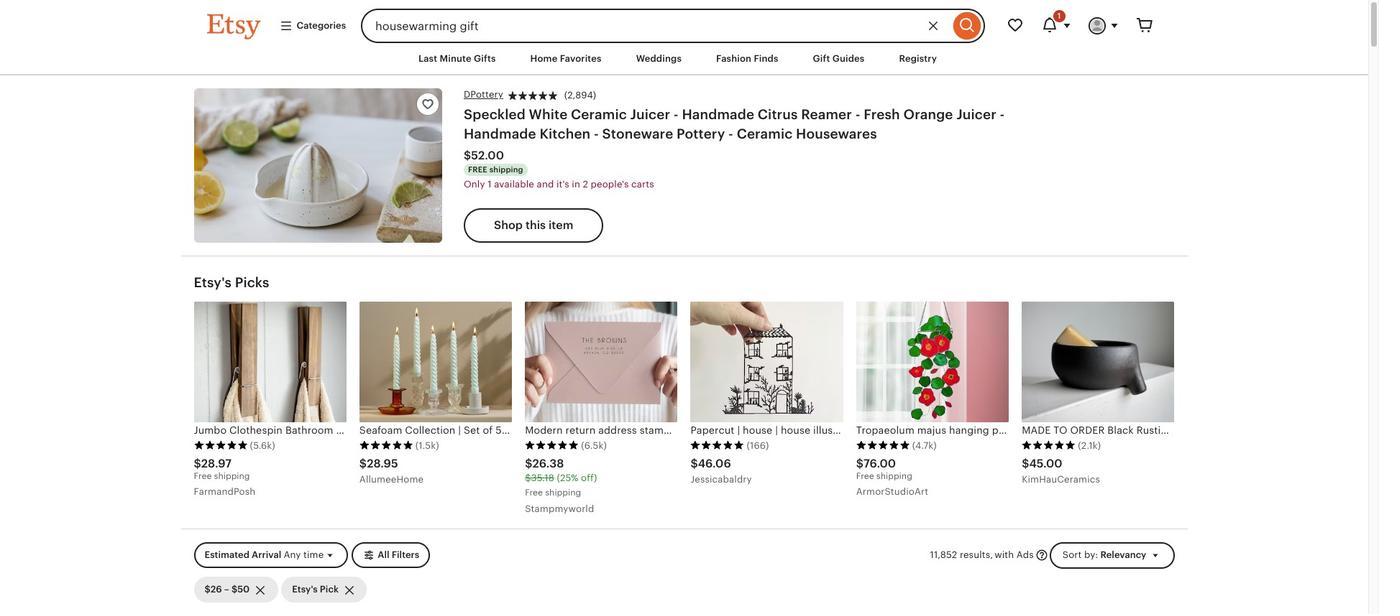 Task type: vqa. For each thing, say whether or not it's contained in the screenshot.
Modern return address stamp | Wedding Stamp | Save the date | Self ink stamper | Wood handle | Housewarming Gift | Family Stamp | Minimal image
yes



Task type: describe. For each thing, give the bounding box(es) containing it.
1 vertical spatial handmade
[[464, 127, 536, 142]]

shipping inside $ 28.97 free shipping farmandposh
[[214, 471, 250, 482]]

11,852 results,
[[930, 550, 993, 561]]

$ 45.00 kimhauceramics
[[1022, 457, 1100, 485]]

categories banner
[[181, 0, 1187, 43]]

allumeehome
[[359, 474, 424, 485]]

favorites
[[560, 53, 602, 64]]

reamer
[[801, 107, 852, 122]]

available
[[494, 179, 534, 190]]

fashion
[[716, 53, 751, 64]]

$26
[[205, 585, 222, 596]]

etsy's picks
[[194, 275, 269, 290]]

item
[[549, 219, 573, 232]]

(166)
[[747, 441, 769, 451]]

this
[[526, 219, 546, 232]]

menu bar containing last minute gifts
[[181, 43, 1187, 76]]

1 juicer from the left
[[630, 107, 670, 122]]

26.38
[[532, 457, 564, 471]]

off)
[[581, 473, 597, 484]]

5 out of 5 stars image for 28.95
[[359, 441, 413, 451]]

seafoam collection | set of 5 soft pastels beeswax & soy blend taper candles / spiral twist candles / pillar candles image
[[359, 302, 512, 423]]

2 juicer from the left
[[956, 107, 996, 122]]

(25%
[[557, 473, 578, 484]]

etsy's pick
[[292, 585, 339, 596]]

2
[[583, 179, 588, 190]]

5 out of 5 stars image for 45.00
[[1022, 441, 1076, 451]]

kimhauceramics
[[1022, 474, 1100, 485]]

last
[[418, 53, 437, 64]]

gift guides
[[813, 53, 865, 64]]

5 out of 5 stars image for 76.00
[[856, 441, 910, 451]]

(2.1k)
[[1078, 441, 1101, 451]]

ads
[[1017, 550, 1034, 561]]

in
[[572, 179, 580, 190]]

any
[[284, 550, 301, 561]]

categories button
[[269, 13, 357, 39]]

$ 26.38 $ 35.18 (25% off) free shipping stampmyworld
[[525, 457, 597, 515]]

gift
[[813, 53, 830, 64]]

stampmyworld
[[525, 504, 594, 515]]

with ads
[[994, 550, 1034, 561]]

guides
[[832, 53, 865, 64]]

0 horizontal spatial ceramic
[[571, 107, 627, 122]]

people's
[[591, 179, 629, 190]]

fashion finds
[[716, 53, 778, 64]]

52.00
[[471, 149, 504, 162]]

time
[[303, 550, 324, 561]]

gifts
[[474, 53, 496, 64]]

free
[[468, 165, 487, 174]]

dpottery link
[[464, 89, 503, 102]]

5 out of 5 stars image for 46.06
[[691, 441, 745, 451]]

stoneware
[[602, 127, 673, 142]]

sort
[[1062, 550, 1082, 561]]

$50
[[231, 585, 250, 596]]

speckled white ceramic juicer - handmade citrus reamer - fresh orange juicer - handmade kitchen - stoneware pottery - ceramic housewares link
[[464, 107, 1005, 142]]

picks
[[235, 275, 269, 290]]

fresh
[[864, 107, 900, 122]]

fashion finds link
[[705, 46, 789, 72]]

jessicabaldry
[[691, 474, 752, 485]]

(1.5k)
[[415, 441, 439, 451]]

$ 28.97 free shipping farmandposh
[[194, 457, 255, 498]]

by:
[[1084, 550, 1098, 561]]

only
[[464, 179, 485, 190]]

shipping inside speckled white ceramic juicer - handmade citrus reamer - fresh orange juicer - handmade kitchen - stoneware pottery - ceramic housewares $ 52.00 free shipping only 1 available and it's in 2 people's carts
[[489, 165, 523, 174]]

and
[[537, 179, 554, 190]]

shipping inside $ 76.00 free shipping armorstudioart
[[876, 471, 912, 482]]

$ 46.06 jessicabaldry
[[691, 457, 752, 485]]

$ for 28.95
[[359, 457, 367, 471]]

estimated arrival any time
[[205, 550, 324, 561]]

45.00
[[1029, 457, 1062, 471]]

housewares
[[796, 127, 877, 142]]

home favorites
[[530, 53, 602, 64]]

weddings link
[[625, 46, 692, 72]]

etsy's for etsy's pick
[[292, 585, 318, 596]]

28.95
[[367, 457, 398, 471]]

shop this item
[[494, 219, 573, 232]]

28.97
[[201, 457, 232, 471]]

it's
[[556, 179, 569, 190]]



Task type: locate. For each thing, give the bounding box(es) containing it.
armorstudioart
[[856, 487, 928, 498]]

gift guides link
[[802, 46, 875, 72]]

$ inside speckled white ceramic juicer - handmade citrus reamer - fresh orange juicer - handmade kitchen - stoneware pottery - ceramic housewares $ 52.00 free shipping only 1 available and it's in 2 people's carts
[[464, 149, 471, 162]]

farmandposh
[[194, 487, 255, 498]]

orange
[[903, 107, 953, 122]]

handmade
[[682, 107, 754, 122], [464, 127, 536, 142]]

(5.6k)
[[250, 441, 275, 451]]

free down "28.97"
[[194, 471, 212, 482]]

weddings
[[636, 53, 682, 64]]

home favorites link
[[520, 46, 612, 72]]

pick
[[320, 585, 339, 596]]

filters
[[392, 550, 419, 561]]

1 inside speckled white ceramic juicer - handmade citrus reamer - fresh orange juicer - handmade kitchen - stoneware pottery - ceramic housewares $ 52.00 free shipping only 1 available and it's in 2 people's carts
[[488, 179, 492, 190]]

46.06
[[698, 457, 731, 471]]

shipping down '(25%'
[[545, 489, 581, 499]]

ceramic down citrus
[[737, 127, 793, 142]]

arrival
[[252, 550, 281, 561]]

tropaeolum majus hanging plant stained glass,tropaeolum majus decor,unique plant decor,house plant decor,windiw hanging plants decor image
[[856, 302, 1009, 423]]

5 out of 5 stars image up 28.95
[[359, 441, 413, 451]]

1 button
[[1032, 9, 1080, 43]]

(2,894)
[[564, 90, 596, 101]]

$ up jessicabaldry
[[691, 457, 698, 471]]

5 out of 5 stars image for 28.97
[[194, 441, 248, 451]]

$26 – $50 link
[[194, 578, 278, 604]]

$ up the farmandposh
[[194, 457, 201, 471]]

carts
[[631, 179, 654, 190]]

free for 28.97
[[194, 471, 212, 482]]

$ for 45.00
[[1022, 457, 1029, 471]]

5 out of 5 stars image up the 45.00
[[1022, 441, 1076, 451]]

$26 – $50
[[205, 585, 250, 596]]

0 vertical spatial ceramic
[[571, 107, 627, 122]]

1 horizontal spatial handmade
[[682, 107, 754, 122]]

ceramic down the (2,894)
[[571, 107, 627, 122]]

home
[[530, 53, 558, 64]]

papercut | house | house illustration | house papercut | home and garden | flowers | contemporary art | housewarming gift | fathers day gift image
[[691, 302, 843, 423]]

0 vertical spatial handmade
[[682, 107, 754, 122]]

kitchen
[[540, 127, 591, 142]]

pottery
[[677, 127, 725, 142]]

speckled white ceramic juicer - handmade citrus reamer - fresh orange juicer - handmade kitchen - stoneware pottery - ceramic housewares $ 52.00 free shipping only 1 available and it's in 2 people's carts
[[464, 107, 1005, 190]]

$ up armorstudioart
[[856, 457, 863, 471]]

$ up free
[[464, 149, 471, 162]]

4 5 out of 5 stars image from the left
[[691, 441, 745, 451]]

all filters button
[[352, 543, 430, 569]]

sort by: relevancy
[[1062, 550, 1146, 561]]

1 5 out of 5 stars image from the left
[[194, 441, 248, 451]]

ceramic
[[571, 107, 627, 122], [737, 127, 793, 142]]

minute
[[440, 53, 471, 64]]

1 vertical spatial ceramic
[[737, 127, 793, 142]]

free down 76.00
[[856, 471, 874, 482]]

$ for 28.97
[[194, 457, 201, 471]]

free down 35.18
[[525, 489, 543, 499]]

registry link
[[888, 46, 948, 72]]

0 horizontal spatial free
[[194, 471, 212, 482]]

$ for 26.38
[[525, 457, 532, 471]]

juicer
[[630, 107, 670, 122], [956, 107, 996, 122]]

menu bar
[[181, 43, 1187, 76]]

1 horizontal spatial ceramic
[[737, 127, 793, 142]]

0 horizontal spatial 1
[[488, 179, 492, 190]]

shipping inside $ 26.38 $ 35.18 (25% off) free shipping stampmyworld
[[545, 489, 581, 499]]

1 horizontal spatial free
[[525, 489, 543, 499]]

results,
[[960, 550, 993, 561]]

estimated
[[205, 550, 249, 561]]

None search field
[[361, 9, 985, 43]]

$ 76.00 free shipping armorstudioart
[[856, 457, 928, 498]]

$ inside $ 46.06 jessicabaldry
[[691, 457, 698, 471]]

$ 28.95 allumeehome
[[359, 457, 424, 485]]

finds
[[754, 53, 778, 64]]

categories
[[297, 20, 346, 31]]

free
[[194, 471, 212, 482], [856, 471, 874, 482], [525, 489, 543, 499]]

etsy's pick link
[[281, 578, 367, 604]]

11,852
[[930, 550, 957, 561]]

$ inside $ 28.95 allumeehome
[[359, 457, 367, 471]]

jumbo clothespin bathroom towel holder, one 12" clothespin, farmhouse decor, bathroom decor, laundry room decor, bathroom wall decor image
[[194, 302, 346, 423]]

last minute gifts link
[[408, 46, 507, 72]]

$ up 35.18
[[525, 457, 532, 471]]

shop
[[494, 219, 523, 232]]

Search for anything text field
[[361, 9, 949, 43]]

shop this item link
[[464, 208, 604, 243]]

$ inside $ 28.97 free shipping farmandposh
[[194, 457, 201, 471]]

0 horizontal spatial handmade
[[464, 127, 536, 142]]

modern return address stamp | wedding stamp | save the date | self ink stamper | wood handle | housewarming gift | family stamp | minimal image
[[525, 302, 678, 423]]

shipping up the farmandposh
[[214, 471, 250, 482]]

shipping up available
[[489, 165, 523, 174]]

free inside $ 76.00 free shipping armorstudioart
[[856, 471, 874, 482]]

5 out of 5 stars image
[[194, 441, 248, 451], [359, 441, 413, 451], [525, 441, 579, 451], [691, 441, 745, 451], [856, 441, 910, 451], [1022, 441, 1076, 451]]

etsy's left "picks"
[[194, 275, 232, 290]]

1 inside 1 dropdown button
[[1058, 12, 1061, 20]]

registry
[[899, 53, 937, 64]]

3 5 out of 5 stars image from the left
[[525, 441, 579, 451]]

(6.5k)
[[581, 441, 607, 451]]

$ up allumeehome
[[359, 457, 367, 471]]

made to order black rustic soapdish with strainer for bathroom sink, ceramic, pottery, handmade, soap dish, soap sponge tray, spongedish image
[[1022, 302, 1174, 423]]

$ for 46.06
[[691, 457, 698, 471]]

all
[[378, 550, 389, 561]]

$ left '(25%'
[[525, 473, 531, 484]]

0 horizontal spatial etsy's
[[194, 275, 232, 290]]

0 horizontal spatial juicer
[[630, 107, 670, 122]]

1 horizontal spatial 1
[[1058, 12, 1061, 20]]

$ inside $ 76.00 free shipping armorstudioart
[[856, 457, 863, 471]]

5 out of 5 stars image up 76.00
[[856, 441, 910, 451]]

etsy's for etsy's picks
[[194, 275, 232, 290]]

–
[[224, 585, 229, 596]]

free inside $ 26.38 $ 35.18 (25% off) free shipping stampmyworld
[[525, 489, 543, 499]]

relevancy
[[1100, 550, 1146, 561]]

2 5 out of 5 stars image from the left
[[359, 441, 413, 451]]

$
[[464, 149, 471, 162], [194, 457, 201, 471], [359, 457, 367, 471], [525, 457, 532, 471], [691, 457, 698, 471], [856, 457, 863, 471], [1022, 457, 1029, 471], [525, 473, 531, 484]]

free inside $ 28.97 free shipping farmandposh
[[194, 471, 212, 482]]

$ for 76.00
[[856, 457, 863, 471]]

1 horizontal spatial juicer
[[956, 107, 996, 122]]

with
[[994, 550, 1014, 561]]

(4.7k)
[[912, 441, 937, 451]]

dpottery
[[464, 89, 503, 100]]

35.18
[[531, 473, 554, 484]]

white
[[529, 107, 568, 122]]

handmade down "speckled"
[[464, 127, 536, 142]]

$ inside $ 45.00 kimhauceramics
[[1022, 457, 1029, 471]]

6 5 out of 5 stars image from the left
[[1022, 441, 1076, 451]]

juicer right orange
[[956, 107, 996, 122]]

5 out of 5 stars image up "28.97"
[[194, 441, 248, 451]]

free for 76.00
[[856, 471, 874, 482]]

5 out of 5 stars image up 26.38
[[525, 441, 579, 451]]

2 horizontal spatial free
[[856, 471, 874, 482]]

all filters
[[378, 550, 419, 561]]

speckled
[[464, 107, 526, 122]]

1
[[1058, 12, 1061, 20], [488, 179, 492, 190]]

76.00
[[863, 457, 896, 471]]

etsy's left pick
[[292, 585, 318, 596]]

last minute gifts
[[418, 53, 496, 64]]

1 horizontal spatial etsy's
[[292, 585, 318, 596]]

$ up kimhauceramics
[[1022, 457, 1029, 471]]

0 vertical spatial etsy's
[[194, 275, 232, 290]]

5 out of 5 stars image up 46.06 at the bottom of the page
[[691, 441, 745, 451]]

1 vertical spatial etsy's
[[292, 585, 318, 596]]

juicer up stoneware
[[630, 107, 670, 122]]

handmade up pottery
[[682, 107, 754, 122]]

etsy's
[[194, 275, 232, 290], [292, 585, 318, 596]]

none search field inside categories banner
[[361, 9, 985, 43]]

1 vertical spatial 1
[[488, 179, 492, 190]]

5 5 out of 5 stars image from the left
[[856, 441, 910, 451]]

shipping up armorstudioart
[[876, 471, 912, 482]]

0 vertical spatial 1
[[1058, 12, 1061, 20]]



